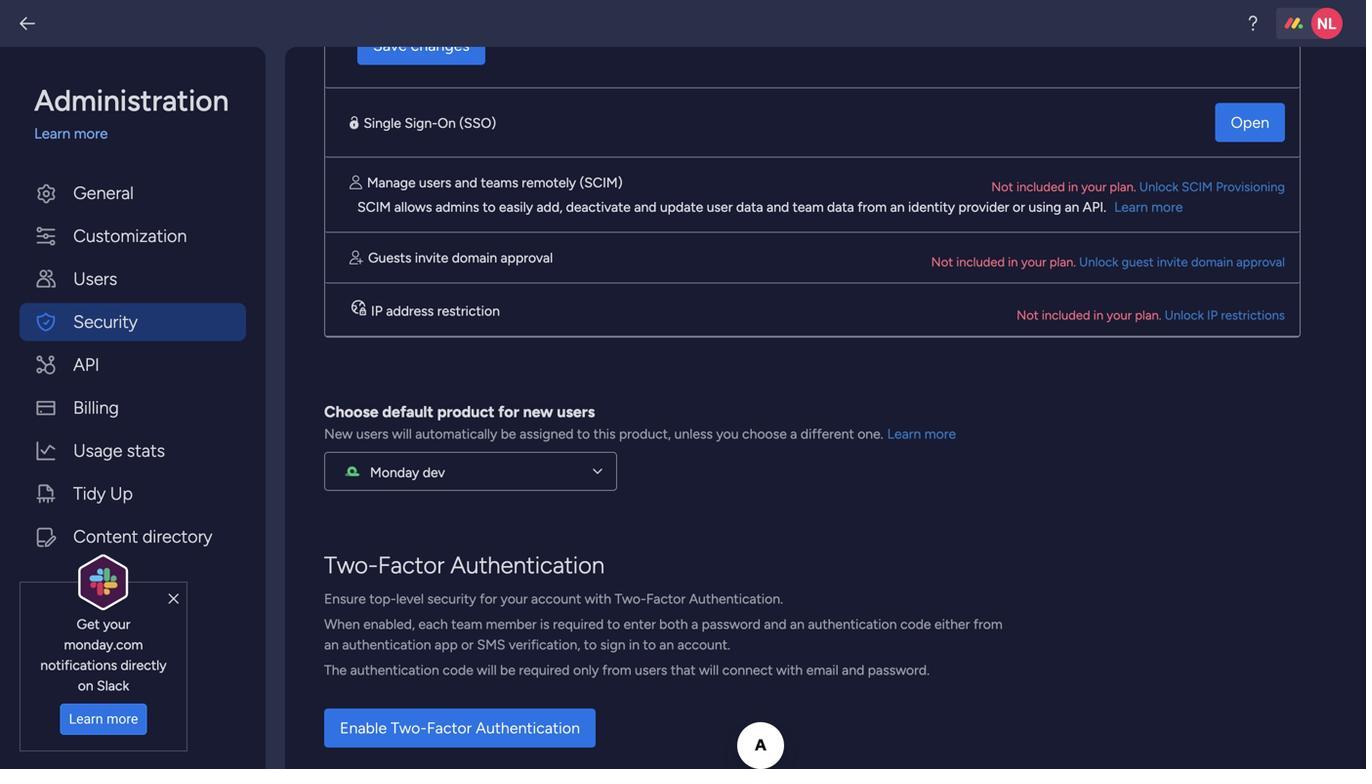 Task type: locate. For each thing, give the bounding box(es) containing it.
a right choose
[[791, 426, 798, 443]]

a inside "ensure top-level security for your account with two-factor authentication. when enabled, each team member is required to enter both a password and an authentication code either from an authentication app or sms verification, to sign in to an account. the authentication code will be required only from users that will connect with email and password."
[[692, 616, 699, 633]]

password.
[[868, 662, 930, 679]]

to left sign
[[584, 637, 597, 654]]

1 data from the left
[[736, 199, 764, 215]]

code left either
[[901, 616, 932, 633]]

not for approval
[[932, 254, 954, 270]]

users
[[73, 269, 117, 290]]

0 horizontal spatial will
[[392, 426, 412, 443]]

required right is
[[553, 616, 604, 633]]

2 horizontal spatial two-
[[615, 591, 646, 608]]

1 vertical spatial a
[[692, 616, 699, 633]]

1 horizontal spatial scim
[[1182, 179, 1213, 195]]

included for teams
[[1017, 179, 1065, 195]]

domain up "restriction"
[[452, 250, 497, 266]]

account.
[[678, 637, 731, 654]]

data right user
[[736, 199, 764, 215]]

two- right enable
[[391, 719, 427, 738]]

users left that
[[635, 662, 668, 679]]

unlock guest invite domain approval link
[[1080, 254, 1286, 270]]

directly
[[121, 657, 167, 674]]

1 vertical spatial code
[[443, 662, 474, 679]]

you
[[717, 426, 739, 443]]

will down default
[[392, 426, 412, 443]]

authentication down only
[[476, 719, 580, 738]]

your up member
[[501, 591, 528, 608]]

scim down manage
[[358, 199, 391, 215]]

0 horizontal spatial not
[[932, 254, 954, 270]]

unlock down unlock guest invite domain approval link
[[1165, 308, 1204, 323]]

an down both
[[660, 637, 674, 654]]

and right email
[[842, 662, 865, 679]]

in inside "ensure top-level security for your account with two-factor authentication. when enabled, each team member is required to enter both a password and an authentication code either from an authentication app or sms verification, to sign in to an account. the authentication code will be required only from users that will connect with email and password."
[[629, 637, 640, 654]]

2 vertical spatial unlock
[[1165, 308, 1204, 323]]

1 horizontal spatial from
[[858, 199, 887, 215]]

learn more link
[[34, 123, 246, 145], [1115, 199, 1184, 215], [888, 426, 956, 443]]

for left "new"
[[499, 403, 519, 422]]

be inside choose default product for new users new users will automatically be assigned to this product, unless you choose a different one. learn more
[[501, 426, 516, 443]]

team
[[793, 199, 824, 215], [451, 616, 483, 633]]

your up monday.com at the left of page
[[103, 616, 130, 633]]

or right app
[[461, 637, 474, 654]]

from left identity
[[858, 199, 887, 215]]

0 horizontal spatial from
[[603, 662, 632, 679]]

included
[[1017, 179, 1065, 195], [957, 254, 1005, 270], [1042, 308, 1091, 323]]

new
[[324, 426, 353, 443]]

learn down administration
[[34, 125, 70, 143]]

choose
[[324, 403, 379, 422]]

in down enter
[[629, 637, 640, 654]]

0 vertical spatial included
[[1017, 179, 1065, 195]]

for inside "ensure top-level security for your account with two-factor authentication. when enabled, each team member is required to enter both a password and an authentication code either from an authentication app or sms verification, to sign in to an account. the authentication code will be required only from users that will connect with email and password."
[[480, 591, 497, 608]]

2 be from the top
[[500, 662, 516, 679]]

automatically
[[415, 426, 498, 443]]

not included in your plan. unlock ip restrictions
[[1017, 308, 1286, 323]]

factor up both
[[646, 591, 686, 608]]

1 horizontal spatial for
[[499, 403, 519, 422]]

verification,
[[509, 637, 581, 654]]

help image
[[1244, 14, 1263, 33]]

to left the this
[[577, 426, 590, 443]]

single
[[364, 115, 401, 131]]

0 horizontal spatial with
[[585, 591, 612, 608]]

0 vertical spatial for
[[499, 403, 519, 422]]

learn more link right the one.
[[888, 426, 956, 443]]

ensure top-level security for your account with two-factor authentication. when enabled, each team member is required to enter both a password and an authentication code either from an authentication app or sms verification, to sign in to an account. the authentication code will be required only from users that will connect with email and password.
[[324, 591, 1003, 679]]

0 horizontal spatial code
[[443, 662, 474, 679]]

1 vertical spatial included
[[957, 254, 1005, 270]]

2 vertical spatial two-
[[391, 719, 427, 738]]

unlock up 'guest' at the top of page
[[1140, 179, 1179, 195]]

data left identity
[[827, 199, 855, 215]]

monday
[[370, 465, 419, 481]]

monday dev
[[370, 465, 445, 481]]

more down administration
[[74, 125, 108, 143]]

users down the choose
[[356, 426, 389, 443]]

0 vertical spatial plan.
[[1110, 179, 1137, 195]]

plan. down using
[[1050, 254, 1076, 270]]

learn down on
[[69, 712, 103, 728]]

your up api.
[[1082, 179, 1107, 195]]

included for approval
[[957, 254, 1005, 270]]

1 vertical spatial be
[[500, 662, 516, 679]]

factor
[[378, 551, 445, 580], [646, 591, 686, 608], [427, 719, 472, 738]]

be left assigned
[[501, 426, 516, 443]]

back to workspace image
[[18, 14, 37, 33]]

in for ip address restriction
[[1094, 308, 1104, 323]]

included down not included in your plan. unlock guest invite domain approval
[[1042, 308, 1091, 323]]

1 vertical spatial two-
[[615, 591, 646, 608]]

0 horizontal spatial or
[[461, 637, 474, 654]]

invite
[[415, 250, 449, 266], [1157, 254, 1189, 270]]

1 horizontal spatial data
[[827, 199, 855, 215]]

(sso)
[[459, 115, 496, 131]]

your for manage users and teams remotely (scim)
[[1082, 179, 1107, 195]]

one.
[[858, 426, 884, 443]]

users
[[419, 174, 452, 191], [557, 403, 595, 422], [356, 426, 389, 443], [635, 662, 668, 679]]

factor down app
[[427, 719, 472, 738]]

2 horizontal spatial not
[[1017, 308, 1039, 323]]

to up sign
[[607, 616, 620, 633]]

plan. for teams
[[1110, 179, 1137, 195]]

v2 surface invite image
[[350, 251, 363, 265]]

administration
[[34, 83, 229, 118]]

domain up 'unlock ip restrictions' link
[[1192, 254, 1234, 270]]

your down using
[[1022, 254, 1047, 270]]

each
[[419, 616, 448, 633]]

1 vertical spatial authentication
[[342, 637, 431, 654]]

guests
[[368, 250, 412, 266]]

learn more link down not included in your plan. unlock scim provisioning
[[1115, 199, 1184, 215]]

from right either
[[974, 616, 1003, 633]]

top-
[[370, 591, 396, 608]]

more
[[74, 125, 108, 143], [1152, 199, 1184, 215], [925, 426, 956, 443], [107, 712, 138, 728]]

2 horizontal spatial learn more link
[[1115, 199, 1184, 215]]

two- up ensure
[[324, 551, 378, 580]]

1 vertical spatial unlock
[[1080, 254, 1119, 270]]

not down not included in your plan. unlock guest invite domain approval
[[1017, 308, 1039, 323]]

an left api.
[[1065, 199, 1080, 215]]

2 vertical spatial included
[[1042, 308, 1091, 323]]

enabled,
[[364, 616, 415, 633]]

general button
[[20, 174, 246, 212]]

0 vertical spatial unlock
[[1140, 179, 1179, 195]]

more down slack
[[107, 712, 138, 728]]

1 horizontal spatial learn more link
[[888, 426, 956, 443]]

1 vertical spatial factor
[[646, 591, 686, 608]]

either
[[935, 616, 970, 633]]

usage stats
[[73, 441, 165, 462]]

a
[[791, 426, 798, 443], [692, 616, 699, 633]]

approval down easily
[[501, 250, 553, 266]]

0 vertical spatial team
[[793, 199, 824, 215]]

1 horizontal spatial code
[[901, 616, 932, 633]]

team up app
[[451, 616, 483, 633]]

1 horizontal spatial domain
[[1192, 254, 1234, 270]]

0 vertical spatial be
[[501, 426, 516, 443]]

be
[[501, 426, 516, 443], [500, 662, 516, 679]]

in down the provider
[[1008, 254, 1018, 270]]

1 vertical spatial not
[[932, 254, 954, 270]]

not
[[992, 179, 1014, 195], [932, 254, 954, 270], [1017, 308, 1039, 323]]

0 vertical spatial authentication
[[808, 616, 897, 633]]

ip left restrictions
[[1208, 308, 1218, 323]]

unlock left 'guest' at the top of page
[[1080, 254, 1119, 270]]

when
[[324, 616, 360, 633]]

1 be from the top
[[501, 426, 516, 443]]

authentication up "account"
[[451, 551, 605, 580]]

included up using
[[1017, 179, 1065, 195]]

sms
[[477, 637, 506, 654]]

not up the provider
[[992, 179, 1014, 195]]

1 horizontal spatial a
[[791, 426, 798, 443]]

learn inside administration learn more
[[34, 125, 70, 143]]

1 horizontal spatial team
[[793, 199, 824, 215]]

users inside "ensure top-level security for your account with two-factor authentication. when enabled, each team member is required to enter both a password and an authentication code either from an authentication app or sms verification, to sign in to an account. the authentication code will be required only from users that will connect with email and password."
[[635, 662, 668, 679]]

0 horizontal spatial scim
[[358, 199, 391, 215]]

learn more link for new users will automatically be assigned to this product, unless you choose a different one.
[[888, 426, 956, 443]]

guests invite domain approval
[[368, 250, 553, 266]]

invite right 'guest' at the top of page
[[1157, 254, 1189, 270]]

2 vertical spatial learn more link
[[888, 426, 956, 443]]

0 vertical spatial two-
[[324, 551, 378, 580]]

users up the this
[[557, 403, 595, 422]]

a right both
[[692, 616, 699, 633]]

required down verification, on the bottom left of page
[[519, 662, 570, 679]]

a inside choose default product for new users new users will automatically be assigned to this product, unless you choose a different one. learn more
[[791, 426, 798, 443]]

guest
[[1122, 254, 1154, 270]]

more inside button
[[107, 712, 138, 728]]

0 vertical spatial code
[[901, 616, 932, 633]]

in down not included in your plan. unlock guest invite domain approval
[[1094, 308, 1104, 323]]

2 vertical spatial plan.
[[1135, 308, 1162, 323]]

0 vertical spatial factor
[[378, 551, 445, 580]]

learn more link for administration
[[34, 123, 246, 145]]

ip left address
[[371, 303, 383, 319]]

dapulse x slim image
[[169, 591, 179, 608]]

1 vertical spatial or
[[461, 637, 474, 654]]

1 horizontal spatial or
[[1013, 199, 1026, 215]]

for up member
[[480, 591, 497, 608]]

content directory button
[[20, 518, 246, 556]]

included down the provider
[[957, 254, 1005, 270]]

your inside "ensure top-level security for your account with two-factor authentication. when enabled, each team member is required to enter both a password and an authentication code either from an authentication app or sms verification, to sign in to an account. the authentication code will be required only from users that will connect with email and password."
[[501, 591, 528, 608]]

learn
[[34, 125, 70, 143], [1115, 199, 1149, 215], [888, 426, 921, 443], [69, 712, 103, 728]]

be inside "ensure top-level security for your account with two-factor authentication. when enabled, each team member is required to enter both a password and an authentication code either from an authentication app or sms verification, to sign in to an account. the authentication code will be required only from users that will connect with email and password."
[[500, 662, 516, 679]]

0 vertical spatial learn more link
[[34, 123, 246, 145]]

1 vertical spatial authentication
[[476, 719, 580, 738]]

your down not included in your plan. unlock guest invite domain approval
[[1107, 308, 1132, 323]]

0 vertical spatial not
[[992, 179, 1014, 195]]

code down app
[[443, 662, 474, 679]]

dev
[[423, 465, 445, 481]]

plan. up 'guest' at the top of page
[[1110, 179, 1137, 195]]

0 horizontal spatial for
[[480, 591, 497, 608]]

0 vertical spatial scim
[[1182, 179, 1213, 195]]

learn right the one.
[[888, 426, 921, 443]]

0 vertical spatial a
[[791, 426, 798, 443]]

not down identity
[[932, 254, 954, 270]]

plan.
[[1110, 179, 1137, 195], [1050, 254, 1076, 270], [1135, 308, 1162, 323]]

default
[[382, 403, 434, 422]]

approval up restrictions
[[1237, 254, 1286, 270]]

ip
[[371, 303, 383, 319], [1208, 308, 1218, 323]]

two- inside button
[[391, 719, 427, 738]]

0 horizontal spatial domain
[[452, 250, 497, 266]]

invite right 'guests' on the top of the page
[[415, 250, 449, 266]]

up
[[110, 484, 133, 505]]

manage
[[367, 174, 416, 191]]

get your monday.com notifications directly on slack
[[40, 616, 167, 694]]

factor inside "ensure top-level security for your account with two-factor authentication. when enabled, each team member is required to enter both a password and an authentication code either from an authentication app or sms verification, to sign in to an account. the authentication code will be required only from users that will connect with email and password."
[[646, 591, 686, 608]]

2 vertical spatial factor
[[427, 719, 472, 738]]

with left email
[[777, 662, 803, 679]]

0 horizontal spatial learn more link
[[34, 123, 246, 145]]

and
[[455, 174, 478, 191], [634, 199, 657, 215], [767, 199, 790, 215], [764, 616, 787, 633], [842, 662, 865, 679]]

more right the one.
[[925, 426, 956, 443]]

1 vertical spatial team
[[451, 616, 483, 633]]

your for ip address restriction
[[1107, 308, 1132, 323]]

1 vertical spatial learn more link
[[1115, 199, 1184, 215]]

tidy
[[73, 484, 106, 505]]

from down sign
[[603, 662, 632, 679]]

enable
[[340, 719, 387, 738]]

1 vertical spatial for
[[480, 591, 497, 608]]

choose
[[742, 426, 787, 443]]

in up not included in your plan. unlock guest invite domain approval
[[1069, 179, 1079, 195]]

1 vertical spatial from
[[974, 616, 1003, 633]]

1 horizontal spatial with
[[777, 662, 803, 679]]

password
[[702, 616, 761, 633]]

with right "account"
[[585, 591, 612, 608]]

or inside "ensure top-level security for your account with two-factor authentication. when enabled, each team member is required to enter both a password and an authentication code either from an authentication app or sms verification, to sign in to an account. the authentication code will be required only from users that will connect with email and password."
[[461, 637, 474, 654]]

authentication
[[451, 551, 605, 580], [476, 719, 580, 738]]

an right password
[[790, 616, 805, 633]]

an down when
[[324, 637, 339, 654]]

not included in your plan. unlock scim provisioning
[[992, 179, 1286, 195]]

1 vertical spatial plan.
[[1050, 254, 1076, 270]]

will down sms
[[477, 662, 497, 679]]

team right user
[[793, 199, 824, 215]]

two-
[[324, 551, 378, 580], [615, 591, 646, 608], [391, 719, 427, 738]]

learn more link down administration
[[34, 123, 246, 145]]

ip address restriction
[[371, 303, 500, 319]]

scim left provisioning
[[1182, 179, 1213, 195]]

factor up level
[[378, 551, 445, 580]]

users up allows on the top
[[419, 174, 452, 191]]

0 horizontal spatial a
[[692, 616, 699, 633]]

api button
[[20, 346, 246, 384]]

for
[[499, 403, 519, 422], [480, 591, 497, 608]]

will right that
[[699, 662, 719, 679]]

plan. down 'guest' at the top of page
[[1135, 308, 1162, 323]]

0 horizontal spatial data
[[736, 199, 764, 215]]

to down manage users and teams remotely (scim)
[[483, 199, 496, 215]]

0 horizontal spatial team
[[451, 616, 483, 633]]

be down sms
[[500, 662, 516, 679]]

two- up enter
[[615, 591, 646, 608]]

unlock ip restrictions link
[[1165, 308, 1286, 323]]

enable two-factor authentication
[[340, 719, 580, 738]]

1 horizontal spatial not
[[992, 179, 1014, 195]]

or left using
[[1013, 199, 1026, 215]]

1 horizontal spatial two-
[[391, 719, 427, 738]]



Task type: describe. For each thing, give the bounding box(es) containing it.
sign
[[601, 637, 626, 654]]

api.
[[1083, 199, 1107, 215]]

dapulse profile image
[[350, 176, 362, 190]]

not included in your plan. unlock guest invite domain approval
[[932, 254, 1286, 270]]

in for manage users and teams remotely (scim)
[[1069, 179, 1079, 195]]

customization button
[[20, 217, 246, 255]]

unlock for approval
[[1080, 254, 1119, 270]]

not for teams
[[992, 179, 1014, 195]]

scim allows admins to easily add, deactivate and update user data and team data from an identity provider or using an api. learn more
[[358, 199, 1184, 215]]

0 vertical spatial authentication
[[451, 551, 605, 580]]

0 vertical spatial required
[[553, 616, 604, 633]]

0 horizontal spatial two-
[[324, 551, 378, 580]]

security
[[73, 312, 138, 333]]

administration learn more
[[34, 83, 229, 143]]

to inside choose default product for new users new users will automatically be assigned to this product, unless you choose a different one. learn more
[[577, 426, 590, 443]]

using
[[1029, 199, 1062, 215]]

is
[[540, 616, 550, 633]]

user
[[707, 199, 733, 215]]

will inside choose default product for new users new users will automatically be assigned to this product, unless you choose a different one. learn more
[[392, 426, 412, 443]]

more inside administration learn more
[[74, 125, 108, 143]]

directory
[[142, 527, 212, 548]]

sign-
[[405, 115, 438, 131]]

(scim)
[[580, 174, 623, 191]]

address
[[386, 303, 434, 319]]

users button
[[20, 260, 246, 298]]

only
[[573, 662, 599, 679]]

0 vertical spatial with
[[585, 591, 612, 608]]

email
[[807, 662, 839, 679]]

0 vertical spatial or
[[1013, 199, 1026, 215]]

billing button
[[20, 389, 246, 427]]

1 horizontal spatial approval
[[1237, 254, 1286, 270]]

allows
[[394, 199, 432, 215]]

1 horizontal spatial will
[[477, 662, 497, 679]]

remotely
[[522, 174, 576, 191]]

unlock for teams
[[1140, 179, 1179, 195]]

authentication.
[[689, 591, 783, 608]]

choose default product for new users new users will automatically be assigned to this product, unless you choose a different one. learn more
[[324, 403, 956, 443]]

general
[[73, 183, 134, 204]]

enter
[[624, 616, 656, 633]]

tidy up
[[73, 484, 133, 505]]

0 horizontal spatial ip
[[371, 303, 383, 319]]

ensure
[[324, 591, 366, 608]]

this
[[594, 426, 616, 443]]

app
[[435, 637, 458, 654]]

new
[[523, 403, 553, 422]]

enable two-factor authentication button
[[324, 709, 596, 748]]

unlock scim provisioning link
[[1140, 179, 1286, 195]]

easily
[[499, 199, 533, 215]]

open
[[1231, 113, 1270, 132]]

stats
[[127, 441, 165, 462]]

2 vertical spatial not
[[1017, 308, 1039, 323]]

security
[[427, 591, 476, 608]]

two- inside "ensure top-level security for your account with two-factor authentication. when enabled, each team member is required to enter both a password and an authentication code either from an authentication app or sms verification, to sign in to an account. the authentication code will be required only from users that will connect with email and password."
[[615, 591, 646, 608]]

2 horizontal spatial will
[[699, 662, 719, 679]]

2 vertical spatial from
[[603, 662, 632, 679]]

0 horizontal spatial approval
[[501, 250, 553, 266]]

identity
[[909, 199, 955, 215]]

more down not included in your plan. unlock scim provisioning
[[1152, 199, 1184, 215]]

1 vertical spatial with
[[777, 662, 803, 679]]

factor inside button
[[427, 719, 472, 738]]

unless
[[675, 426, 713, 443]]

different
[[801, 426, 855, 443]]

restrictions
[[1221, 308, 1286, 323]]

that
[[671, 662, 696, 679]]

get
[[77, 616, 100, 633]]

learn more
[[69, 712, 138, 728]]

slack
[[97, 678, 129, 694]]

customization
[[73, 226, 187, 247]]

content directory
[[73, 527, 212, 548]]

open button
[[1216, 103, 1286, 142]]

learn down not included in your plan. unlock scim provisioning
[[1115, 199, 1149, 215]]

to down enter
[[643, 637, 656, 654]]

2 vertical spatial authentication
[[350, 662, 439, 679]]

content
[[73, 527, 138, 548]]

learn more link for scim allows admins to easily add, deactivate and update user data and team data from an identity provider or using an api.
[[1115, 199, 1184, 215]]

security button
[[20, 303, 246, 341]]

your for guests invite domain approval
[[1022, 254, 1047, 270]]

for inside choose default product for new users new users will automatically be assigned to this product, unless you choose a different one. learn more
[[499, 403, 519, 422]]

dapulse saml image
[[350, 116, 359, 130]]

product,
[[619, 426, 671, 443]]

level
[[396, 591, 424, 608]]

2 data from the left
[[827, 199, 855, 215]]

single sign-on (sso)
[[364, 115, 496, 131]]

api
[[73, 355, 100, 376]]

billing
[[73, 398, 119, 419]]

deactivate
[[566, 199, 631, 215]]

in for guests invite domain approval
[[1008, 254, 1018, 270]]

1 vertical spatial scim
[[358, 199, 391, 215]]

assigned
[[520, 426, 574, 443]]

teams
[[481, 174, 519, 191]]

the
[[324, 662, 347, 679]]

1 horizontal spatial invite
[[1157, 254, 1189, 270]]

provisioning
[[1216, 179, 1286, 195]]

notifications
[[40, 657, 117, 674]]

0 horizontal spatial invite
[[415, 250, 449, 266]]

and right user
[[767, 199, 790, 215]]

both
[[660, 616, 688, 633]]

authentication inside button
[[476, 719, 580, 738]]

product
[[437, 403, 495, 422]]

usage
[[73, 441, 123, 462]]

account
[[531, 591, 581, 608]]

0 vertical spatial from
[[858, 199, 887, 215]]

plan. for approval
[[1050, 254, 1076, 270]]

1 vertical spatial required
[[519, 662, 570, 679]]

add,
[[537, 199, 563, 215]]

usage stats button
[[20, 432, 246, 470]]

manage users and teams remotely (scim)
[[367, 174, 623, 191]]

learn inside choose default product for new users new users will automatically be assigned to this product, unless you choose a different one. learn more
[[888, 426, 921, 443]]

connect
[[723, 662, 773, 679]]

learn inside button
[[69, 712, 103, 728]]

member
[[486, 616, 537, 633]]

1 horizontal spatial ip
[[1208, 308, 1218, 323]]

your inside get your monday.com notifications directly on slack
[[103, 616, 130, 633]]

more inside choose default product for new users new users will automatically be assigned to this product, unless you choose a different one. learn more
[[925, 426, 956, 443]]

two-factor authentication
[[324, 551, 605, 580]]

and up the admins
[[455, 174, 478, 191]]

2 horizontal spatial from
[[974, 616, 1003, 633]]

team inside "ensure top-level security for your account with two-factor authentication. when enabled, each team member is required to enter both a password and an authentication code either from an authentication app or sms verification, to sign in to an account. the authentication code will be required only from users that will connect with email and password."
[[451, 616, 483, 633]]

and right password
[[764, 616, 787, 633]]

and left update
[[634, 199, 657, 215]]

tidy up button
[[20, 475, 246, 513]]

provider
[[959, 199, 1010, 215]]

admins
[[436, 199, 479, 215]]

an left identity
[[891, 199, 905, 215]]

noah lott image
[[1312, 8, 1343, 39]]



Task type: vqa. For each thing, say whether or not it's contained in the screenshot.
Learn inside the Administration Learn more
yes



